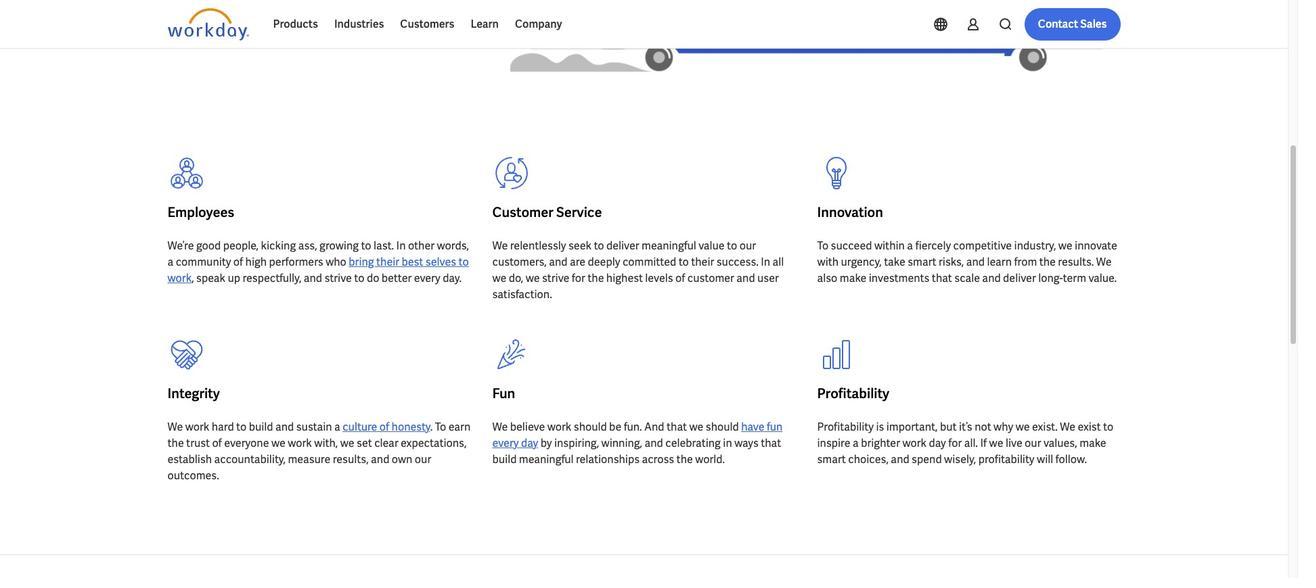 Task type: describe. For each thing, give the bounding box(es) containing it.
user
[[758, 272, 779, 286]]

deliver inside we relentlessly seek to deliver meaningful value to our customers, and are deeply committed to their success. in all we do, we strive for the highest levels of customer and user satisfaction.
[[607, 239, 640, 253]]

expectations,
[[401, 437, 467, 451]]

meaningful inside we relentlessly seek to deliver meaningful value to our customers, and are deeply committed to their success. in all we do, we strive for the highest levels of customer and user satisfaction.
[[642, 239, 697, 253]]

illustration of scooter workday people with soccer ball image
[[493, 0, 1121, 100]]

learn button
[[463, 8, 507, 41]]

contact
[[1039, 17, 1079, 31]]

to succeed within a fiercely competitive industry, we innovate with urgency, take smart risks, and learn from the results. we also make investments that scale and deliver long-term value.
[[818, 239, 1118, 286]]

and down learn
[[983, 272, 1001, 286]]

why
[[994, 421, 1014, 435]]

competitive
[[954, 239, 1013, 253]]

good
[[196, 239, 221, 253]]

customers
[[400, 17, 455, 31]]

,
[[192, 272, 194, 286]]

that for by inspiring, winning, and celebrating in ways that build meaningful relationships across the world.
[[761, 437, 782, 451]]

outcomes.
[[168, 469, 219, 484]]

and down the performers
[[304, 272, 322, 286]]

industries
[[334, 17, 384, 31]]

2 should from the left
[[706, 421, 739, 435]]

have
[[742, 421, 765, 435]]

better
[[382, 272, 412, 286]]

succeed
[[831, 239, 873, 253]]

we for we relentlessly seek to deliver meaningful value to our customers, and are deeply committed to their success. in all we do, we strive for the highest levels of customer and user satisfaction.
[[493, 239, 508, 253]]

long-
[[1039, 272, 1064, 286]]

in inside we relentlessly seek to deliver meaningful value to our customers, and are deeply committed to their success. in all we do, we strive for the highest levels of customer and user satisfaction.
[[761, 255, 771, 270]]

work up by
[[548, 421, 572, 435]]

with,
[[314, 437, 338, 451]]

clear
[[375, 437, 399, 451]]

we relentlessly seek to deliver meaningful value to our customers, and are deeply committed to their success. in all we do, we strive for the highest levels of customer and user satisfaction.
[[493, 239, 784, 302]]

we right if
[[990, 437, 1004, 451]]

by inspiring, winning, and celebrating in ways that build meaningful relationships across the world.
[[493, 437, 782, 467]]

work inside bring their best selves to work
[[168, 272, 192, 286]]

a inside to succeed within a fiercely competitive industry, we innovate with urgency, take smart risks, and learn from the results. we also make investments that scale and deliver long-term value.
[[908, 239, 914, 253]]

our inside . to earn the trust of everyone we work with, we set clear expectations, establish accountability, measure results, and own our outcomes.
[[415, 453, 432, 467]]

it's
[[960, 421, 973, 435]]

is
[[877, 421, 885, 435]]

to up customer
[[679, 255, 689, 270]]

employees
[[168, 204, 234, 221]]

customers button
[[392, 8, 463, 41]]

have fun every day link
[[493, 421, 783, 451]]

also
[[818, 272, 838, 286]]

customer
[[493, 204, 554, 221]]

selves
[[426, 255, 456, 270]]

other
[[408, 239, 435, 253]]

industry,
[[1015, 239, 1057, 253]]

.
[[430, 421, 433, 435]]

deliver inside to succeed within a fiercely competitive industry, we innovate with urgency, take smart risks, and learn from the results. we also make investments that scale and deliver long-term value.
[[1004, 272, 1037, 286]]

own
[[392, 453, 413, 467]]

a inside 'profitability is important, but it's not why we exist. we exist to inspire a brighter work day for all. if we live our values, make smart choices, and spend wisely, profitability will follow.'
[[853, 437, 859, 451]]

that inside to succeed within a fiercely competitive industry, we innovate with urgency, take smart risks, and learn from the results. we also make investments that scale and deliver long-term value.
[[932, 272, 953, 286]]

levels
[[646, 272, 674, 286]]

celebrating
[[666, 437, 721, 451]]

their inside bring their best selves to work
[[377, 255, 400, 270]]

work inside . to earn the trust of everyone we work with, we set clear expectations, establish accountability, measure results, and own our outcomes.
[[288, 437, 312, 451]]

customer service
[[493, 204, 602, 221]]

profitability for profitability
[[818, 385, 890, 403]]

set
[[357, 437, 372, 451]]

culture
[[343, 421, 377, 435]]

their inside we relentlessly seek to deliver meaningful value to our customers, and are deeply committed to their success. in all we do, we strive for the highest levels of customer and user satisfaction.
[[692, 255, 715, 270]]

we up live
[[1016, 421, 1030, 435]]

work inside 'profitability is important, but it's not why we exist. we exist to inspire a brighter work day for all. if we live our values, make smart choices, and spend wisely, profitability will follow.'
[[903, 437, 927, 451]]

of inside . to earn the trust of everyone we work with, we set clear expectations, establish accountability, measure results, and own our outcomes.
[[212, 437, 222, 451]]

winning,
[[602, 437, 643, 451]]

performers
[[269, 255, 324, 270]]

are
[[570, 255, 586, 270]]

that for we believe work should be fun. and that we should
[[667, 421, 687, 435]]

growing
[[320, 239, 359, 253]]

community
[[176, 255, 231, 270]]

we work hard to build and sustain a culture of honesty
[[168, 421, 430, 435]]

will
[[1037, 453, 1054, 467]]

company button
[[507, 8, 571, 41]]

we up the celebrating
[[690, 421, 704, 435]]

strive inside we relentlessly seek to deliver meaningful value to our customers, and are deeply committed to their success. in all we do, we strive for the highest levels of customer and user satisfaction.
[[542, 272, 570, 286]]

values,
[[1044, 437, 1078, 451]]

exist
[[1078, 421, 1102, 435]]

and inside 'profitability is important, but it's not why we exist. we exist to inspire a brighter work day for all. if we live our values, make smart choices, and spend wisely, profitability will follow.'
[[891, 453, 910, 467]]

and down "competitive"
[[967, 255, 985, 270]]

customer
[[688, 272, 735, 286]]

do,
[[509, 272, 524, 286]]

term
[[1064, 272, 1087, 286]]

fun
[[493, 385, 515, 403]]

innovate
[[1075, 239, 1118, 253]]

fun.
[[624, 421, 642, 435]]

the inside to succeed within a fiercely competitive industry, we innovate with urgency, take smart risks, and learn from the results. we also make investments that scale and deliver long-term value.
[[1040, 255, 1056, 270]]

brighter
[[861, 437, 901, 451]]

go to the homepage image
[[168, 8, 249, 41]]

deeply
[[588, 255, 621, 270]]

to inside we're good people, kicking ass, growing to last. in other words, a community of high performers who
[[361, 239, 372, 253]]

culture of honesty link
[[343, 421, 430, 435]]

smart inside to succeed within a fiercely competitive industry, we innovate with urgency, take smart risks, and learn from the results. we also make investments that scale and deliver long-term value.
[[908, 255, 937, 270]]

day inside have fun every day
[[521, 437, 539, 451]]

we right do,
[[526, 272, 540, 286]]

, speak up respectfully, and strive to do better every day.
[[192, 272, 462, 286]]

all
[[773, 255, 784, 270]]

kicking
[[261, 239, 296, 253]]

and inside . to earn the trust of everyone we work with, we set clear expectations, establish accountability, measure results, and own our outcomes.
[[371, 453, 390, 467]]

we inside 'profitability is important, but it's not why we exist. we exist to inspire a brighter work day for all. if we live our values, make smart choices, and spend wisely, profitability will follow.'
[[1061, 421, 1076, 435]]

results,
[[333, 453, 369, 467]]

of inside we relentlessly seek to deliver meaningful value to our customers, and are deeply committed to their success. in all we do, we strive for the highest levels of customer and user satisfaction.
[[676, 272, 686, 286]]

who
[[326, 255, 347, 270]]

trust
[[186, 437, 210, 451]]

customers,
[[493, 255, 547, 270]]

fiercely
[[916, 239, 952, 253]]

integrity
[[168, 385, 220, 403]]

relentlessly
[[510, 239, 567, 253]]

follow.
[[1056, 453, 1088, 467]]

relationships
[[576, 453, 640, 467]]



Task type: vqa. For each thing, say whether or not it's contained in the screenshot.
Public
no



Task type: locate. For each thing, give the bounding box(es) containing it.
1 horizontal spatial our
[[740, 239, 756, 253]]

that
[[932, 272, 953, 286], [667, 421, 687, 435], [761, 437, 782, 451]]

0 horizontal spatial smart
[[818, 453, 846, 467]]

day up spend
[[929, 437, 947, 451]]

1 vertical spatial for
[[949, 437, 962, 451]]

that right and
[[667, 421, 687, 435]]

profitability is important, but it's not why we exist. we exist to inspire a brighter work day for all. if we live our values, make smart choices, and spend wisely, profitability will follow.
[[818, 421, 1114, 467]]

1 vertical spatial meaningful
[[519, 453, 574, 467]]

and down "clear"
[[371, 453, 390, 467]]

1 horizontal spatial should
[[706, 421, 739, 435]]

innovation
[[818, 204, 884, 221]]

industries button
[[326, 8, 392, 41]]

0 vertical spatial profitability
[[818, 385, 890, 403]]

0 horizontal spatial day
[[521, 437, 539, 451]]

success.
[[717, 255, 759, 270]]

profitability up is
[[818, 385, 890, 403]]

our up success.
[[740, 239, 756, 253]]

bring
[[349, 255, 374, 270]]

0 horizontal spatial their
[[377, 255, 400, 270]]

every down believe
[[493, 437, 519, 451]]

should
[[574, 421, 607, 435], [706, 421, 739, 435]]

1 vertical spatial our
[[1025, 437, 1042, 451]]

we
[[493, 239, 508, 253], [1097, 255, 1112, 270], [168, 421, 183, 435], [493, 421, 508, 435], [1061, 421, 1076, 435]]

words,
[[437, 239, 469, 253]]

our inside we relentlessly seek to deliver meaningful value to our customers, and are deeply committed to their success. in all we do, we strive for the highest levels of customer and user satisfaction.
[[740, 239, 756, 253]]

0 horizontal spatial should
[[574, 421, 607, 435]]

0 horizontal spatial that
[[667, 421, 687, 435]]

1 their from the left
[[377, 255, 400, 270]]

work
[[168, 272, 192, 286], [185, 421, 209, 435], [548, 421, 572, 435], [288, 437, 312, 451], [903, 437, 927, 451]]

contact sales link
[[1025, 8, 1121, 41]]

1 horizontal spatial strive
[[542, 272, 570, 286]]

that down fun on the bottom of the page
[[761, 437, 782, 451]]

1 day from the left
[[521, 437, 539, 451]]

2 profitability from the top
[[818, 421, 874, 435]]

urgency,
[[841, 255, 882, 270]]

0 horizontal spatial in
[[397, 239, 406, 253]]

profitability
[[818, 385, 890, 403], [818, 421, 874, 435]]

1 horizontal spatial their
[[692, 255, 715, 270]]

to up everyone
[[236, 421, 247, 435]]

1 horizontal spatial make
[[1080, 437, 1107, 451]]

make down urgency,
[[840, 272, 867, 286]]

1 horizontal spatial day
[[929, 437, 947, 451]]

we're good people, kicking ass, growing to last. in other words, a community of high performers who
[[168, 239, 469, 270]]

we for we work hard to build and sustain a culture of honesty
[[168, 421, 183, 435]]

their down last.
[[377, 255, 400, 270]]

0 horizontal spatial deliver
[[607, 239, 640, 253]]

and down and
[[645, 437, 664, 451]]

meaningful up committed
[[642, 239, 697, 253]]

to up with
[[818, 239, 829, 253]]

and
[[645, 421, 665, 435]]

but
[[941, 421, 957, 435]]

day.
[[443, 272, 462, 286]]

1 horizontal spatial for
[[949, 437, 962, 451]]

build up everyone
[[249, 421, 273, 435]]

to inside 'profitability is important, but it's not why we exist. we exist to inspire a brighter work day for all. if we live our values, make smart choices, and spend wisely, profitability will follow.'
[[1104, 421, 1114, 435]]

1 vertical spatial build
[[493, 453, 517, 467]]

deliver up the deeply
[[607, 239, 640, 253]]

we down we work hard to build and sustain a culture of honesty in the left of the page
[[271, 437, 286, 451]]

every inside have fun every day
[[493, 437, 519, 451]]

and down brighter
[[891, 453, 910, 467]]

that down risks,
[[932, 272, 953, 286]]

important,
[[887, 421, 938, 435]]

1 vertical spatial profitability
[[818, 421, 874, 435]]

believe
[[510, 421, 545, 435]]

speak
[[196, 272, 226, 286]]

meaningful down by
[[519, 453, 574, 467]]

accountability,
[[214, 453, 286, 467]]

choices,
[[849, 453, 889, 467]]

strive down who at the left top of page
[[325, 272, 352, 286]]

and left are
[[549, 255, 568, 270]]

to
[[818, 239, 829, 253], [435, 421, 447, 435]]

1 vertical spatial every
[[493, 437, 519, 451]]

1 vertical spatial to
[[435, 421, 447, 435]]

0 vertical spatial that
[[932, 272, 953, 286]]

1 horizontal spatial to
[[818, 239, 829, 253]]

1 horizontal spatial that
[[761, 437, 782, 451]]

to up success.
[[727, 239, 738, 253]]

1 horizontal spatial deliver
[[1004, 272, 1037, 286]]

profitability inside 'profitability is important, but it's not why we exist. we exist to inspire a brighter work day for all. if we live our values, make smart choices, and spend wisely, profitability will follow.'
[[818, 421, 874, 435]]

respectfully,
[[243, 272, 302, 286]]

every down selves
[[414, 272, 441, 286]]

to right exist
[[1104, 421, 1114, 435]]

deliver
[[607, 239, 640, 253], [1004, 272, 1037, 286]]

smart down the fiercely
[[908, 255, 937, 270]]

to inside . to earn the trust of everyone we work with, we set clear expectations, establish accountability, measure results, and own our outcomes.
[[435, 421, 447, 435]]

0 vertical spatial to
[[818, 239, 829, 253]]

0 horizontal spatial strive
[[325, 272, 352, 286]]

0 horizontal spatial build
[[249, 421, 273, 435]]

make inside 'profitability is important, but it's not why we exist. we exist to inspire a brighter work day for all. if we live our values, make smart choices, and spend wisely, profitability will follow.'
[[1080, 437, 1107, 451]]

a up choices,
[[853, 437, 859, 451]]

0 horizontal spatial our
[[415, 453, 432, 467]]

a
[[908, 239, 914, 253], [168, 255, 174, 270], [335, 421, 340, 435], [853, 437, 859, 451]]

should up in
[[706, 421, 739, 435]]

last.
[[374, 239, 394, 253]]

0 vertical spatial smart
[[908, 255, 937, 270]]

the up long-
[[1040, 255, 1056, 270]]

meaningful inside by inspiring, winning, and celebrating in ways that build meaningful relationships across the world.
[[519, 453, 574, 467]]

we up customers,
[[493, 239, 508, 253]]

not
[[975, 421, 992, 435]]

0 vertical spatial deliver
[[607, 239, 640, 253]]

to
[[361, 239, 372, 253], [594, 239, 604, 253], [727, 239, 738, 253], [459, 255, 469, 270], [679, 255, 689, 270], [354, 272, 365, 286], [236, 421, 247, 435], [1104, 421, 1114, 435]]

to up bring
[[361, 239, 372, 253]]

in right last.
[[397, 239, 406, 253]]

1 horizontal spatial every
[[493, 437, 519, 451]]

1 vertical spatial make
[[1080, 437, 1107, 451]]

with
[[818, 255, 839, 270]]

strive down relentlessly
[[542, 272, 570, 286]]

work down we work hard to build and sustain a culture of honesty in the left of the page
[[288, 437, 312, 451]]

scale
[[955, 272, 981, 286]]

to inside to succeed within a fiercely competitive industry, we innovate with urgency, take smart risks, and learn from the results. we also make investments that scale and deliver long-term value.
[[818, 239, 829, 253]]

smart inside 'profitability is important, but it's not why we exist. we exist to inspire a brighter work day for all. if we live our values, make smart choices, and spend wisely, profitability will follow.'
[[818, 453, 846, 467]]

1 horizontal spatial smart
[[908, 255, 937, 270]]

we up value.
[[1097, 255, 1112, 270]]

1 strive from the left
[[325, 272, 352, 286]]

our
[[740, 239, 756, 253], [1025, 437, 1042, 451], [415, 453, 432, 467]]

our right live
[[1025, 437, 1042, 451]]

investments
[[869, 272, 930, 286]]

day inside 'profitability is important, but it's not why we exist. we exist to inspire a brighter work day for all. if we live our values, make smart choices, and spend wisely, profitability will follow.'
[[929, 437, 947, 451]]

we up the establish
[[168, 421, 183, 435]]

0 vertical spatial our
[[740, 239, 756, 253]]

profitability
[[979, 453, 1035, 467]]

results.
[[1059, 255, 1095, 270]]

work up trust
[[185, 421, 209, 435]]

1 horizontal spatial meaningful
[[642, 239, 697, 253]]

0 horizontal spatial meaningful
[[519, 453, 574, 467]]

we inside to succeed within a fiercely competitive industry, we innovate with urgency, take smart risks, and learn from the results. we also make investments that scale and deliver long-term value.
[[1097, 255, 1112, 270]]

service
[[556, 204, 602, 221]]

be
[[610, 421, 622, 435]]

the inside . to earn the trust of everyone we work with, we set clear expectations, establish accountability, measure results, and own our outcomes.
[[168, 437, 184, 451]]

the down the deeply
[[588, 272, 604, 286]]

and inside by inspiring, winning, and celebrating in ways that build meaningful relationships across the world.
[[645, 437, 664, 451]]

should up inspiring,
[[574, 421, 607, 435]]

of right the levels
[[676, 272, 686, 286]]

risks,
[[939, 255, 965, 270]]

we inside to succeed within a fiercely competitive industry, we innovate with urgency, take smart risks, and learn from the results. we also make investments that scale and deliver long-term value.
[[1059, 239, 1073, 253]]

2 vertical spatial our
[[415, 453, 432, 467]]

we up the results.
[[1059, 239, 1073, 253]]

in inside we're good people, kicking ass, growing to last. in other words, a community of high performers who
[[397, 239, 406, 253]]

2 vertical spatial that
[[761, 437, 782, 451]]

of up "clear"
[[380, 421, 389, 435]]

0 vertical spatial build
[[249, 421, 273, 435]]

a right within on the right of the page
[[908, 239, 914, 253]]

to inside bring their best selves to work
[[459, 255, 469, 270]]

for inside 'profitability is important, but it's not why we exist. we exist to inspire a brighter work day for all. if we live our values, make smart choices, and spend wisely, profitability will follow.'
[[949, 437, 962, 451]]

we up values,
[[1061, 421, 1076, 435]]

inspire
[[818, 437, 851, 451]]

a down we're
[[168, 255, 174, 270]]

do
[[367, 272, 380, 286]]

1 vertical spatial that
[[667, 421, 687, 435]]

a up with,
[[335, 421, 340, 435]]

build
[[249, 421, 273, 435], [493, 453, 517, 467]]

their up customer
[[692, 255, 715, 270]]

value
[[699, 239, 725, 253]]

live
[[1006, 437, 1023, 451]]

0 horizontal spatial for
[[572, 272, 586, 286]]

spend
[[912, 453, 942, 467]]

2 day from the left
[[929, 437, 947, 451]]

fun
[[767, 421, 783, 435]]

the inside we relentlessly seek to deliver meaningful value to our customers, and are deeply committed to their success. in all we do, we strive for the highest levels of customer and user satisfaction.
[[588, 272, 604, 286]]

0 vertical spatial every
[[414, 272, 441, 286]]

build inside by inspiring, winning, and celebrating in ways that build meaningful relationships across the world.
[[493, 453, 517, 467]]

day down believe
[[521, 437, 539, 451]]

0 vertical spatial in
[[397, 239, 406, 253]]

inspiring,
[[555, 437, 599, 451]]

ass,
[[298, 239, 317, 253]]

0 vertical spatial make
[[840, 272, 867, 286]]

wisely,
[[945, 453, 977, 467]]

1 should from the left
[[574, 421, 607, 435]]

1 horizontal spatial build
[[493, 453, 517, 467]]

2 strive from the left
[[542, 272, 570, 286]]

bring their best selves to work
[[168, 255, 469, 286]]

our inside 'profitability is important, but it's not why we exist. we exist to inspire a brighter work day for all. if we live our values, make smart choices, and spend wisely, profitability will follow.'
[[1025, 437, 1042, 451]]

for inside we relentlessly seek to deliver meaningful value to our customers, and are deeply committed to their success. in all we do, we strive for the highest levels of customer and user satisfaction.
[[572, 272, 586, 286]]

highest
[[607, 272, 643, 286]]

and down success.
[[737, 272, 755, 286]]

best
[[402, 255, 424, 270]]

that inside by inspiring, winning, and celebrating in ways that build meaningful relationships across the world.
[[761, 437, 782, 451]]

2 horizontal spatial our
[[1025, 437, 1042, 451]]

of inside we're good people, kicking ass, growing to last. in other words, a community of high performers who
[[234, 255, 243, 270]]

satisfaction.
[[493, 288, 552, 302]]

of down hard in the left bottom of the page
[[212, 437, 222, 451]]

their
[[377, 255, 400, 270], [692, 255, 715, 270]]

to down "words,"
[[459, 255, 469, 270]]

profitability up inspire
[[818, 421, 874, 435]]

of down 'people,'
[[234, 255, 243, 270]]

we up results,
[[340, 437, 355, 451]]

make down exist
[[1080, 437, 1107, 451]]

for
[[572, 272, 586, 286], [949, 437, 962, 451]]

we for we believe work should be fun. and that we should
[[493, 421, 508, 435]]

profitability for profitability is important, but it's not why we exist. we exist to inspire a brighter work day for all. if we live our values, make smart choices, and spend wisely, profitability will follow.
[[818, 421, 874, 435]]

2 their from the left
[[692, 255, 715, 270]]

smart down inspire
[[818, 453, 846, 467]]

and left sustain at the bottom of page
[[276, 421, 294, 435]]

we left do,
[[493, 272, 507, 286]]

we
[[1059, 239, 1073, 253], [493, 272, 507, 286], [526, 272, 540, 286], [690, 421, 704, 435], [1016, 421, 1030, 435], [271, 437, 286, 451], [340, 437, 355, 451], [990, 437, 1004, 451]]

0 horizontal spatial make
[[840, 272, 867, 286]]

to left do on the left top
[[354, 272, 365, 286]]

we believe work should be fun. and that we should
[[493, 421, 742, 435]]

to right .
[[435, 421, 447, 435]]

the down the celebrating
[[677, 453, 693, 467]]

from
[[1015, 255, 1038, 270]]

high
[[246, 255, 267, 270]]

to up the deeply
[[594, 239, 604, 253]]

2 horizontal spatial that
[[932, 272, 953, 286]]

0 vertical spatial for
[[572, 272, 586, 286]]

1 vertical spatial deliver
[[1004, 272, 1037, 286]]

in
[[723, 437, 733, 451]]

for left all.
[[949, 437, 962, 451]]

deliver down from
[[1004, 272, 1037, 286]]

we're
[[168, 239, 194, 253]]

build down believe
[[493, 453, 517, 467]]

world.
[[696, 453, 725, 467]]

of
[[234, 255, 243, 270], [676, 272, 686, 286], [380, 421, 389, 435], [212, 437, 222, 451]]

people,
[[223, 239, 259, 253]]

make
[[840, 272, 867, 286], [1080, 437, 1107, 451]]

1 horizontal spatial in
[[761, 255, 771, 270]]

1 vertical spatial smart
[[818, 453, 846, 467]]

0 horizontal spatial to
[[435, 421, 447, 435]]

sustain
[[296, 421, 332, 435]]

ways
[[735, 437, 759, 451]]

a inside we're good people, kicking ass, growing to last. in other words, a community of high performers who
[[168, 255, 174, 270]]

0 vertical spatial meaningful
[[642, 239, 697, 253]]

work down important,
[[903, 437, 927, 451]]

we inside we relentlessly seek to deliver meaningful value to our customers, and are deeply committed to their success. in all we do, we strive for the highest levels of customer and user satisfaction.
[[493, 239, 508, 253]]

honesty
[[392, 421, 430, 435]]

1 profitability from the top
[[818, 385, 890, 403]]

take
[[885, 255, 906, 270]]

up
[[228, 272, 240, 286]]

0 horizontal spatial every
[[414, 272, 441, 286]]

the inside by inspiring, winning, and celebrating in ways that build meaningful relationships across the world.
[[677, 453, 693, 467]]

and
[[549, 255, 568, 270], [967, 255, 985, 270], [304, 272, 322, 286], [737, 272, 755, 286], [983, 272, 1001, 286], [276, 421, 294, 435], [645, 437, 664, 451], [371, 453, 390, 467], [891, 453, 910, 467]]

1 vertical spatial in
[[761, 255, 771, 270]]

by
[[541, 437, 552, 451]]

for down are
[[572, 272, 586, 286]]

make inside to succeed within a fiercely competitive industry, we innovate with urgency, take smart risks, and learn from the results. we also make investments that scale and deliver long-term value.
[[840, 272, 867, 286]]

work down community
[[168, 272, 192, 286]]

we left believe
[[493, 421, 508, 435]]

if
[[981, 437, 987, 451]]

our down expectations,
[[415, 453, 432, 467]]

bring their best selves to work link
[[168, 255, 469, 286]]

in left all
[[761, 255, 771, 270]]

within
[[875, 239, 905, 253]]

contact sales
[[1039, 17, 1108, 31]]

the up the establish
[[168, 437, 184, 451]]

measure
[[288, 453, 331, 467]]



